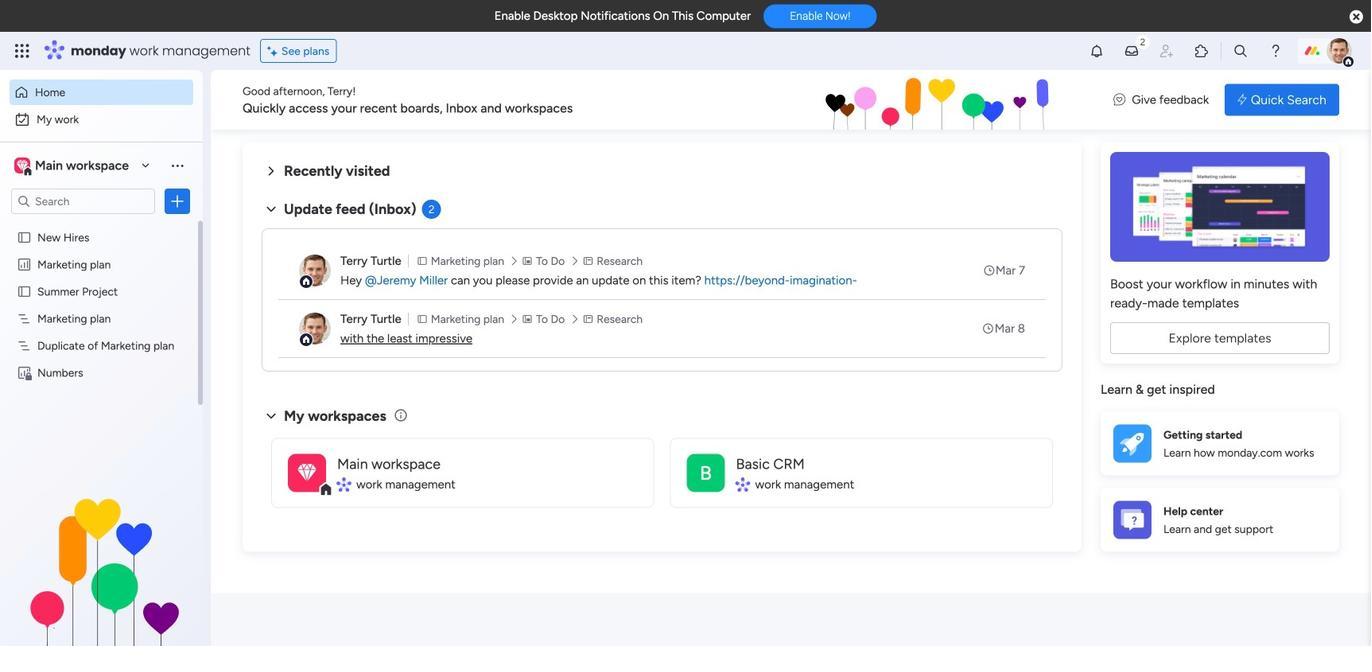 Task type: describe. For each thing, give the bounding box(es) containing it.
v2 bolt switch image
[[1238, 91, 1248, 109]]

dapulse close image
[[1350, 9, 1364, 25]]

search everything image
[[1233, 43, 1249, 59]]

notifications image
[[1089, 43, 1105, 59]]

Search in workspace field
[[33, 192, 133, 211]]

see plans image
[[267, 42, 282, 60]]

2 element
[[422, 200, 441, 219]]

terry turtle image
[[299, 313, 331, 345]]

1 vertical spatial option
[[10, 107, 193, 132]]

close my workspaces image
[[262, 406, 281, 426]]

private dashboard image
[[17, 365, 32, 380]]

menu image
[[170, 158, 185, 174]]

workspace image
[[298, 459, 316, 487]]

help center element
[[1101, 488, 1340, 552]]

public board image
[[17, 284, 32, 299]]

2 workspace image from the left
[[687, 454, 725, 492]]

workspace selection element
[[11, 138, 137, 193]]



Task type: locate. For each thing, give the bounding box(es) containing it.
select product image
[[14, 43, 30, 59]]

1 vertical spatial lottie animation element
[[0, 485, 203, 646]]

terry turtle image up terry turtle image
[[299, 255, 331, 286]]

option
[[10, 80, 193, 105], [10, 107, 193, 132], [0, 223, 203, 226]]

1 horizontal spatial lottie animation image
[[651, 70, 1098, 131]]

help image
[[1268, 43, 1284, 59]]

1 workspace image from the left
[[288, 454, 326, 492]]

0 horizontal spatial lottie animation image
[[0, 485, 203, 646]]

1 horizontal spatial lottie animation element
[[651, 70, 1098, 131]]

2 vertical spatial option
[[0, 223, 203, 226]]

0 vertical spatial lottie animation image
[[651, 70, 1098, 131]]

0 vertical spatial terry turtle image
[[1327, 38, 1353, 64]]

v2 user feedback image
[[1114, 91, 1126, 109]]

1 horizontal spatial workspace image
[[687, 454, 725, 492]]

0 horizontal spatial workspace image
[[288, 454, 326, 492]]

2 image
[[1136, 33, 1151, 51]]

1 horizontal spatial terry turtle image
[[1327, 38, 1353, 64]]

1 vertical spatial lottie animation image
[[0, 485, 203, 646]]

lottie animation image for top lottie animation element
[[651, 70, 1098, 131]]

0 horizontal spatial terry turtle image
[[299, 255, 331, 286]]

getting started element
[[1101, 412, 1340, 475]]

0 vertical spatial lottie animation element
[[651, 70, 1098, 131]]

workspace image
[[288, 454, 326, 492], [687, 454, 725, 492]]

monday marketplace image
[[1194, 43, 1210, 59]]

public board image
[[17, 230, 32, 245]]

lottie animation image
[[651, 70, 1098, 131], [0, 485, 203, 646]]

list box
[[0, 221, 203, 601]]

lottie animation image for bottom lottie animation element
[[0, 485, 203, 646]]

0 horizontal spatial lottie animation element
[[0, 485, 203, 646]]

templates image image
[[1116, 152, 1326, 262]]

options image
[[170, 193, 185, 209]]

1 vertical spatial terry turtle image
[[299, 255, 331, 286]]

lottie animation element
[[651, 70, 1098, 131], [0, 485, 203, 646]]

update feed image
[[1124, 43, 1140, 59]]

0 vertical spatial option
[[10, 80, 193, 105]]

open recently visited image
[[262, 162, 281, 181]]

terry turtle image
[[1327, 38, 1353, 64], [299, 255, 331, 286]]

public dashboard image
[[17, 257, 32, 272]]

close update feed (inbox) image
[[262, 200, 281, 219]]

terry turtle image down dapulse close icon
[[1327, 38, 1353, 64]]



Task type: vqa. For each thing, say whether or not it's contained in the screenshot.
lottie animation "image" to the top
yes



